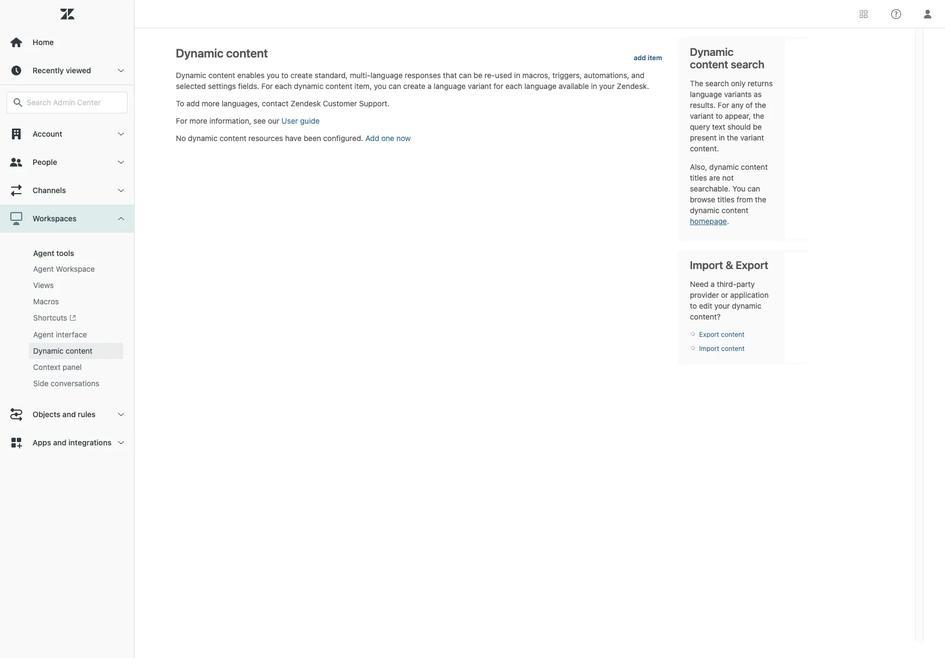 Task type: vqa. For each thing, say whether or not it's contained in the screenshot.
the oct
no



Task type: describe. For each thing, give the bounding box(es) containing it.
agent workspace link
[[29, 261, 123, 277]]

account button
[[0, 120, 134, 148]]

dynamic content
[[33, 347, 92, 356]]

help image
[[892, 9, 901, 19]]

apps
[[33, 438, 51, 448]]

views element
[[33, 280, 54, 291]]

agent tools
[[33, 249, 74, 258]]

and for apps
[[53, 438, 66, 448]]

none search field inside primary element
[[1, 92, 133, 113]]

macros link
[[29, 294, 123, 310]]

agent for agent interface
[[33, 330, 54, 340]]

context panel
[[33, 363, 82, 372]]

dynamic content link
[[29, 343, 123, 360]]

primary element
[[0, 0, 135, 659]]

objects and rules button
[[0, 401, 134, 429]]

agent interface
[[33, 330, 87, 340]]

agent for agent tools
[[33, 249, 54, 258]]

home
[[33, 37, 54, 47]]

side conversations element
[[33, 379, 99, 389]]

macros
[[33, 297, 59, 306]]

dynamic content element
[[33, 346, 92, 357]]

macros element
[[33, 296, 59, 307]]

side conversations link
[[29, 376, 123, 392]]

shortcuts element
[[33, 313, 76, 324]]

account
[[33, 129, 62, 138]]

tools
[[56, 249, 74, 258]]

content
[[66, 347, 92, 356]]

agent tools element
[[33, 249, 74, 258]]

viewed
[[66, 66, 91, 75]]

views
[[33, 281, 54, 290]]

side
[[33, 379, 49, 388]]

people button
[[0, 148, 134, 176]]

home button
[[0, 28, 134, 56]]

interface
[[56, 330, 87, 340]]

integrations
[[68, 438, 112, 448]]

agent for agent workspace
[[33, 264, 54, 274]]

workspaces
[[33, 214, 77, 223]]

channels
[[33, 186, 66, 195]]

agent interface element
[[33, 330, 87, 341]]

apps and integrations button
[[0, 429, 134, 457]]

zendesk products image
[[860, 10, 868, 18]]

workspace
[[56, 264, 95, 274]]

people
[[33, 157, 57, 167]]



Task type: locate. For each thing, give the bounding box(es) containing it.
0 vertical spatial and
[[62, 410, 76, 419]]

shortcuts
[[33, 313, 67, 323]]

and inside dropdown button
[[62, 410, 76, 419]]

agent interface link
[[29, 327, 123, 343]]

1 vertical spatial and
[[53, 438, 66, 448]]

agent
[[33, 249, 54, 258], [33, 264, 54, 274], [33, 330, 54, 340]]

recently viewed button
[[0, 56, 134, 85]]

agent up dynamic
[[33, 330, 54, 340]]

dynamic
[[33, 347, 64, 356]]

1 agent from the top
[[33, 249, 54, 258]]

2 agent from the top
[[33, 264, 54, 274]]

and right apps on the bottom of page
[[53, 438, 66, 448]]

side conversations
[[33, 379, 99, 388]]

tree
[[0, 120, 134, 457]]

tree inside primary element
[[0, 120, 134, 457]]

workspaces button
[[0, 205, 134, 233]]

and left rules
[[62, 410, 76, 419]]

agent up views
[[33, 264, 54, 274]]

rules
[[78, 410, 96, 419]]

tree item inside primary element
[[0, 205, 134, 401]]

1 vertical spatial agent
[[33, 264, 54, 274]]

objects and rules
[[33, 410, 96, 419]]

and
[[62, 410, 76, 419], [53, 438, 66, 448]]

agent left 'tools'
[[33, 249, 54, 258]]

objects
[[33, 410, 60, 419]]

and for objects
[[62, 410, 76, 419]]

shortcuts link
[[29, 310, 123, 327]]

recently viewed
[[33, 66, 91, 75]]

2 vertical spatial agent
[[33, 330, 54, 340]]

0 vertical spatial agent
[[33, 249, 54, 258]]

context panel element
[[33, 362, 82, 373]]

tree item containing workspaces
[[0, 205, 134, 401]]

conversations
[[51, 379, 99, 388]]

tree containing account
[[0, 120, 134, 457]]

workspaces group
[[0, 233, 134, 401]]

user menu image
[[921, 7, 935, 21]]

tree item
[[0, 205, 134, 401]]

and inside "dropdown button"
[[53, 438, 66, 448]]

recently
[[33, 66, 64, 75]]

3 agent from the top
[[33, 330, 54, 340]]

panel
[[63, 363, 82, 372]]

agent inside "element"
[[33, 264, 54, 274]]

context
[[33, 363, 61, 372]]

agent workspace element
[[33, 264, 95, 275]]

channels button
[[0, 176, 134, 205]]

None search field
[[1, 92, 133, 113]]

Search Admin Center field
[[27, 98, 121, 108]]

views link
[[29, 277, 123, 294]]

context panel link
[[29, 360, 123, 376]]

agent workspace
[[33, 264, 95, 274]]

apps and integrations
[[33, 438, 112, 448]]



